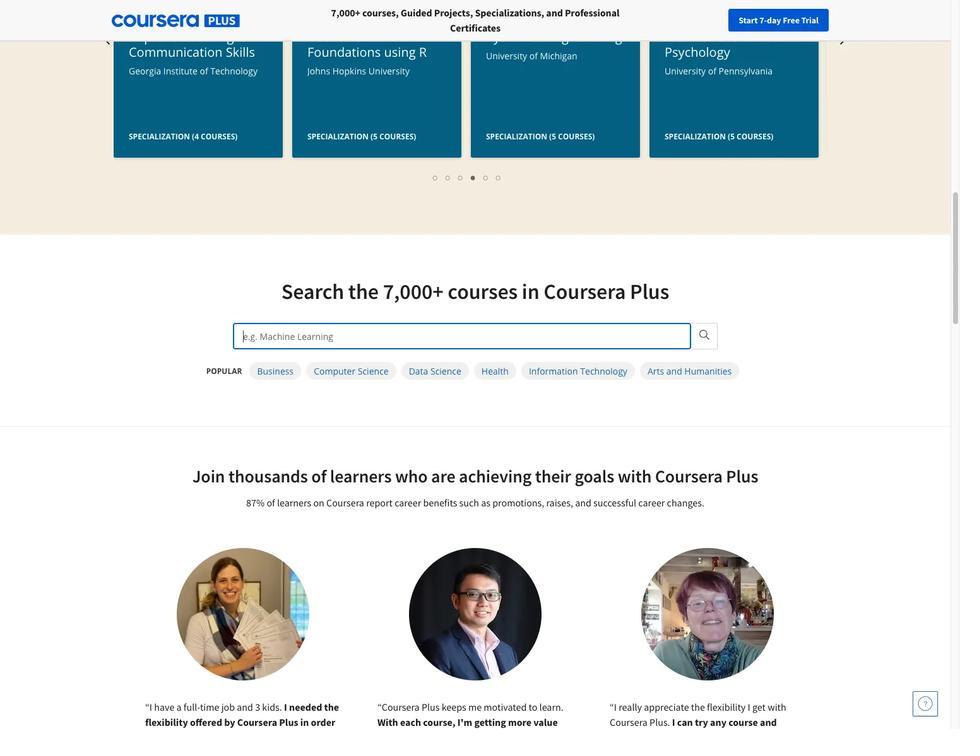 Task type: locate. For each thing, give the bounding box(es) containing it.
6
[[496, 172, 501, 184]]

data inside data science button
[[409, 365, 428, 377]]

2 courses) from the left
[[380, 131, 416, 142]]

university inside the foundations of positive psychology university of pennsylvania
[[665, 65, 706, 77]]

science down the "search the 7,000+ courses in coursera plus" text box
[[431, 365, 461, 377]]

foundations of positive psychology . university of pennsylvania. specialization (5 courses) element
[[650, 0, 819, 256]]

full-
[[184, 701, 200, 714]]

python 3 programming university of michigan
[[486, 28, 622, 62]]

science inside button
[[431, 365, 461, 377]]

specialization
[[129, 131, 190, 142], [307, 131, 369, 142], [486, 131, 547, 142], [665, 131, 726, 142]]

2
[[446, 172, 451, 184]]

university down using on the left top of page
[[369, 65, 410, 77]]

python 3 programming. university of michigan. specialization (5 courses) element
[[471, 0, 640, 256]]

improve your english communication skills. georgia institute of technology. specialization (4 courses) element
[[114, 0, 283, 256]]

87% of learners on coursera report career benefits such as promotions, raises, and successful career changes.
[[246, 497, 705, 510]]

1 vertical spatial 7,000+
[[383, 278, 444, 305]]

the right the needed
[[324, 701, 339, 714]]

of inside python 3 programming university of michigan
[[530, 50, 538, 62]]

0 horizontal spatial (5
[[371, 131, 378, 142]]

0 horizontal spatial data
[[307, 28, 335, 45]]

communication
[[129, 44, 223, 61]]

1
[[433, 172, 438, 184]]

technology right information
[[580, 365, 628, 377]]

science inside 'button'
[[358, 365, 389, 377]]

specialization (5 courses) for using
[[307, 131, 416, 142]]

0 horizontal spatial science
[[358, 365, 389, 377]]

with
[[618, 465, 652, 488]]

1 horizontal spatial 3
[[458, 172, 463, 184]]

learners left on
[[277, 497, 311, 510]]

2 specialization (5 courses) from the left
[[486, 131, 595, 142]]

4 courses) from the left
[[737, 131, 774, 142]]

have
[[154, 701, 174, 714]]

0 horizontal spatial the
[[324, 701, 339, 714]]

and inside "7,000+ courses, guided projects, specializations, and professional certificates"
[[546, 6, 563, 19]]

0 horizontal spatial learners
[[277, 497, 311, 510]]

me
[[468, 701, 482, 714]]

3 left 4 button
[[458, 172, 463, 184]]

who
[[395, 465, 428, 488]]

science for computer science
[[358, 365, 389, 377]]

2 horizontal spatial specialization (5 courses)
[[665, 131, 774, 142]]

programming
[[541, 28, 622, 45]]

0 horizontal spatial specialization (5 courses)
[[307, 131, 416, 142]]

courses) for university
[[737, 131, 774, 142]]

and inside button
[[667, 365, 682, 377]]

of inside improve your english communication skills georgia institute of technology
[[200, 65, 208, 77]]

and
[[546, 6, 563, 19], [667, 365, 682, 377], [575, 497, 592, 510], [237, 701, 253, 714]]

1 horizontal spatial science
[[431, 365, 461, 377]]

and up python 3 programming university of michigan
[[546, 6, 563, 19]]

0 vertical spatial 7,000+
[[331, 6, 361, 19]]

join
[[192, 465, 225, 488]]

1 science from the left
[[358, 365, 389, 377]]

data
[[307, 28, 335, 45], [409, 365, 428, 377]]

learners up report
[[330, 465, 392, 488]]

0 vertical spatial technology
[[210, 65, 258, 77]]

0 horizontal spatial 7,000+
[[331, 6, 361, 19]]

0 horizontal spatial 3
[[255, 701, 260, 714]]

7,000+
[[331, 6, 361, 19], [383, 278, 444, 305]]

professional
[[565, 6, 620, 19]]

1 horizontal spatial in
[[522, 278, 540, 305]]

1 horizontal spatial learners
[[330, 465, 392, 488]]

university down python
[[486, 50, 527, 62]]

with
[[378, 717, 398, 729]]

georgia
[[129, 65, 161, 77]]

2 horizontal spatial (5
[[728, 131, 735, 142]]

career down who
[[395, 497, 421, 510]]

university inside python 3 programming university of michigan
[[486, 50, 527, 62]]

of down psychology
[[708, 65, 717, 77]]

0 vertical spatial 3
[[531, 28, 538, 45]]

i right kids.
[[284, 701, 287, 714]]

Search the 7,000+ courses in Coursera Plus text field
[[234, 324, 691, 349]]

university down psychology
[[665, 65, 706, 77]]

in down the needed
[[300, 717, 309, 729]]

in
[[522, 278, 540, 305], [300, 717, 309, 729]]

1 vertical spatial learners
[[277, 497, 311, 510]]

courses
[[448, 278, 518, 305]]

1 horizontal spatial 7,000+
[[383, 278, 444, 305]]

coursera plus image
[[112, 15, 240, 27]]

psychology
[[665, 44, 730, 61]]

1 vertical spatial 3
[[458, 172, 463, 184]]

1 i from the left
[[150, 701, 152, 714]]

foundations of positive psychology university of pennsylvania
[[665, 28, 802, 77]]

None search field
[[174, 8, 426, 33]]

in inside i needed the flexibility offered by coursera plus in orde
[[300, 717, 309, 729]]

show notifications image
[[780, 16, 796, 31]]

specialization for psychology
[[665, 131, 726, 142]]

specialization for university
[[486, 131, 547, 142]]

coursera
[[544, 278, 626, 305], [655, 465, 723, 488], [326, 497, 364, 510], [382, 701, 420, 714], [237, 717, 277, 729]]

1 specialization from the left
[[129, 131, 190, 142]]

0 horizontal spatial in
[[300, 717, 309, 729]]

keeps
[[442, 701, 466, 714]]

data for science
[[409, 365, 428, 377]]

science right computer
[[358, 365, 389, 377]]

2 horizontal spatial 3
[[531, 28, 538, 45]]

3 left kids.
[[255, 701, 260, 714]]

3 right python
[[531, 28, 538, 45]]

3 courses) from the left
[[558, 131, 595, 142]]

0 horizontal spatial foundations
[[307, 44, 381, 61]]

i
[[150, 701, 152, 714], [284, 701, 287, 714]]

the
[[348, 278, 379, 305], [324, 701, 339, 714]]

science
[[358, 365, 389, 377], [431, 365, 461, 377]]

5
[[484, 172, 489, 184]]

2 career from the left
[[639, 497, 665, 510]]

technology down skills
[[210, 65, 258, 77]]

changes.
[[667, 497, 705, 510]]

in right courses
[[522, 278, 540, 305]]

1 horizontal spatial specialization (5 courses)
[[486, 131, 595, 142]]

0 vertical spatial data
[[307, 28, 335, 45]]

foundations
[[665, 28, 738, 45], [307, 44, 381, 61]]

health
[[482, 365, 509, 377]]

your
[[181, 28, 209, 45]]

popular
[[206, 366, 242, 377]]

business button
[[250, 362, 301, 380]]

certificates
[[450, 21, 501, 34]]

and right the arts
[[667, 365, 682, 377]]

2 science from the left
[[431, 365, 461, 377]]

1 horizontal spatial technology
[[580, 365, 628, 377]]

data inside data science: foundations using r johns hopkins university
[[307, 28, 335, 45]]

plus
[[630, 278, 669, 305], [726, 465, 759, 488], [422, 701, 440, 714], [279, 717, 298, 729]]

michigan
[[540, 50, 577, 62]]

arts and humanities
[[648, 365, 732, 377]]

foundations up hopkins
[[307, 44, 381, 61]]

specialization (5 courses) for university
[[486, 131, 595, 142]]

(5 for university
[[728, 131, 735, 142]]

more
[[508, 717, 532, 729]]

4
[[471, 172, 476, 184]]

i'm
[[458, 717, 472, 729]]

1 horizontal spatial (5
[[549, 131, 556, 142]]

i inside i needed the flexibility offered by coursera plus in orde
[[284, 701, 287, 714]]

university
[[486, 50, 527, 62], [369, 65, 410, 77], [665, 65, 706, 77]]

search the 7,000+ courses in coursera plus
[[281, 278, 669, 305]]

courses) for of
[[558, 131, 595, 142]]

2 i from the left
[[284, 701, 287, 714]]

0 horizontal spatial technology
[[210, 65, 258, 77]]

0 horizontal spatial career
[[395, 497, 421, 510]]

1 horizontal spatial the
[[348, 278, 379, 305]]

start
[[739, 15, 758, 26]]

data down the "search the 7,000+ courses in coursera plus" text box
[[409, 365, 428, 377]]

2 horizontal spatial university
[[665, 65, 706, 77]]

list containing 1
[[120, 170, 814, 185]]

technology
[[210, 65, 258, 77], [580, 365, 628, 377]]

career
[[395, 497, 421, 510], [639, 497, 665, 510]]

1 vertical spatial in
[[300, 717, 309, 729]]

0 horizontal spatial university
[[369, 65, 410, 77]]

start 7-day free trial
[[739, 15, 819, 26]]

1 vertical spatial the
[[324, 701, 339, 714]]

3 specialization from the left
[[486, 131, 547, 142]]

learn.
[[540, 701, 564, 714]]

specialization (5 courses)
[[307, 131, 416, 142], [486, 131, 595, 142], [665, 131, 774, 142]]

on
[[313, 497, 324, 510]]

5 button
[[480, 170, 492, 185]]

2 (5 from the left
[[549, 131, 556, 142]]

list
[[120, 170, 814, 185]]

projects,
[[434, 6, 473, 19]]

0 vertical spatial in
[[522, 278, 540, 305]]

1 horizontal spatial foundations
[[665, 28, 738, 45]]

specialization (4 courses)
[[129, 131, 238, 142]]

3 specialization (5 courses) from the left
[[665, 131, 774, 142]]

1 horizontal spatial i
[[284, 701, 287, 714]]

thousands
[[229, 465, 308, 488]]

7-
[[760, 15, 767, 26]]

0 vertical spatial the
[[348, 278, 379, 305]]

learner image shi jie f. image
[[409, 549, 542, 681]]

1 (5 from the left
[[371, 131, 378, 142]]

2 specialization from the left
[[307, 131, 369, 142]]

of right institute
[[200, 65, 208, 77]]

new
[[718, 15, 735, 26]]

the right search on the left top of page
[[348, 278, 379, 305]]

specialization (5 courses) for psychology
[[665, 131, 774, 142]]

of down the start
[[742, 28, 753, 45]]

1 courses) from the left
[[201, 131, 238, 142]]

previous slide image
[[91, 20, 121, 50]]

3 (5 from the left
[[728, 131, 735, 142]]

foundations down your
[[665, 28, 738, 45]]

i left have
[[150, 701, 152, 714]]

0 horizontal spatial i
[[150, 701, 152, 714]]

career down with
[[639, 497, 665, 510]]

of left 'michigan'
[[530, 50, 538, 62]]

7,000+ courses, guided projects, specializations, and professional certificates
[[331, 6, 620, 34]]

computer
[[314, 365, 356, 377]]

plus inside i needed the flexibility offered by coursera plus in orde
[[279, 717, 298, 729]]

i for have
[[150, 701, 152, 714]]

data up johns
[[307, 28, 335, 45]]

1 vertical spatial data
[[409, 365, 428, 377]]

1 career from the left
[[395, 497, 421, 510]]

promotions,
[[493, 497, 544, 510]]

computer science
[[314, 365, 389, 377]]

4 specialization from the left
[[665, 131, 726, 142]]

3
[[531, 28, 538, 45], [458, 172, 463, 184], [255, 701, 260, 714]]

1 vertical spatial technology
[[580, 365, 628, 377]]

1 horizontal spatial university
[[486, 50, 527, 62]]

english
[[212, 28, 254, 45]]

coursera inside coursera plus keeps me motivated to learn. with each course, i'm getting more value
[[382, 701, 420, 714]]

foundations inside the foundations of positive psychology university of pennsylvania
[[665, 28, 738, 45]]

successful
[[594, 497, 637, 510]]

87%
[[246, 497, 265, 510]]

1 specialization (5 courses) from the left
[[307, 131, 416, 142]]

1 horizontal spatial data
[[409, 365, 428, 377]]

business
[[257, 365, 294, 377]]

1 horizontal spatial career
[[639, 497, 665, 510]]

health button
[[474, 362, 516, 380]]

raises,
[[546, 497, 573, 510]]



Task type: vqa. For each thing, say whether or not it's contained in the screenshot.
the rightmost COURSE
no



Task type: describe. For each thing, give the bounding box(es) containing it.
data science button
[[401, 362, 469, 380]]

science:
[[338, 28, 386, 45]]

specializations,
[[475, 6, 544, 19]]

specialization for using
[[307, 131, 369, 142]]

courses) for skills
[[201, 131, 238, 142]]

2 vertical spatial 3
[[255, 701, 260, 714]]

science for data science
[[431, 365, 461, 377]]

learner image inés k. image
[[641, 549, 774, 681]]

day
[[767, 15, 781, 26]]

of right 87%
[[267, 497, 275, 510]]

motivated
[[484, 701, 527, 714]]

data for science:
[[307, 28, 335, 45]]

find your new career link
[[675, 13, 767, 28]]

i for needed
[[284, 701, 287, 714]]

kids.
[[262, 701, 282, 714]]

using
[[384, 44, 416, 61]]

their
[[535, 465, 571, 488]]

getting
[[474, 717, 506, 729]]

help center image
[[918, 697, 933, 712]]

plus inside coursera plus keeps me motivated to learn. with each course, i'm getting more value
[[422, 701, 440, 714]]

coursera inside i needed the flexibility offered by coursera plus in orde
[[237, 717, 277, 729]]

trial
[[802, 15, 819, 26]]

needed
[[289, 701, 322, 714]]

hopkins
[[333, 65, 366, 77]]

as
[[481, 497, 491, 510]]

technology inside improve your english communication skills georgia institute of technology
[[210, 65, 258, 77]]

courses,
[[362, 6, 399, 19]]

of up on
[[311, 465, 327, 488]]

(5 for of
[[549, 131, 556, 142]]

find
[[682, 15, 698, 26]]

next slide image
[[830, 20, 861, 50]]

3 button
[[455, 170, 467, 185]]

foundations inside data science: foundations using r johns hopkins university
[[307, 44, 381, 61]]

and right job
[[237, 701, 253, 714]]

join thousands of learners who are achieving their goals with coursera plus
[[192, 465, 759, 488]]

computer science button
[[306, 362, 396, 380]]

each
[[400, 717, 421, 729]]

(5 for r
[[371, 131, 378, 142]]

i needed the flexibility offered by coursera plus in orde
[[145, 701, 339, 730]]

by
[[224, 717, 235, 729]]

coursera plus keeps me motivated to learn. with each course, i'm getting more value
[[378, 701, 564, 730]]

3 inside python 3 programming university of michigan
[[531, 28, 538, 45]]

2 button
[[442, 170, 455, 185]]

courses) for r
[[380, 131, 416, 142]]

your
[[700, 15, 716, 26]]

information
[[529, 365, 578, 377]]

7,000+ inside "7,000+ courses, guided projects, specializations, and professional certificates"
[[331, 6, 361, 19]]

information technology
[[529, 365, 628, 377]]

skills
[[226, 44, 255, 61]]

goals
[[575, 465, 614, 488]]

positive
[[757, 28, 802, 45]]

specialization for communication
[[129, 131, 190, 142]]

learner image abigail p. image
[[177, 549, 309, 681]]

free
[[783, 15, 800, 26]]

6 button
[[492, 170, 505, 185]]

benefits
[[423, 497, 457, 510]]

r
[[419, 44, 427, 61]]

the inside i needed the flexibility offered by coursera plus in orde
[[324, 701, 339, 714]]

such
[[459, 497, 479, 510]]

university inside data science: foundations using r johns hopkins university
[[369, 65, 410, 77]]

find your new career
[[682, 15, 761, 26]]

arts and humanities button
[[640, 362, 740, 380]]

start 7-day free trial button
[[729, 9, 829, 32]]

guided
[[401, 6, 432, 19]]

pennsylvania
[[719, 65, 773, 77]]

technology inside the information technology button
[[580, 365, 628, 377]]

data science
[[409, 365, 461, 377]]

search
[[281, 278, 344, 305]]

(4
[[192, 131, 199, 142]]

institute
[[163, 65, 198, 77]]

data science: foundations using r. johns hopkins university. specialization (5 courses) element
[[292, 0, 462, 256]]

career
[[736, 15, 761, 26]]

i have a full-time job and 3 kids.
[[150, 701, 284, 714]]

information technology button
[[521, 362, 635, 380]]

johns
[[307, 65, 330, 77]]

3 inside button
[[458, 172, 463, 184]]

report
[[366, 497, 393, 510]]

achieving
[[459, 465, 532, 488]]

1 button
[[429, 170, 442, 185]]

arts
[[648, 365, 664, 377]]

offered
[[190, 717, 222, 729]]

job
[[221, 701, 235, 714]]

flexibility
[[145, 717, 188, 729]]

time
[[200, 701, 219, 714]]

and right raises,
[[575, 497, 592, 510]]

improve your english communication skills georgia institute of technology
[[129, 28, 258, 77]]

are
[[431, 465, 456, 488]]

python
[[486, 28, 528, 45]]

data science: foundations using r johns hopkins university
[[307, 28, 427, 77]]

0 vertical spatial learners
[[330, 465, 392, 488]]

humanities
[[685, 365, 732, 377]]



